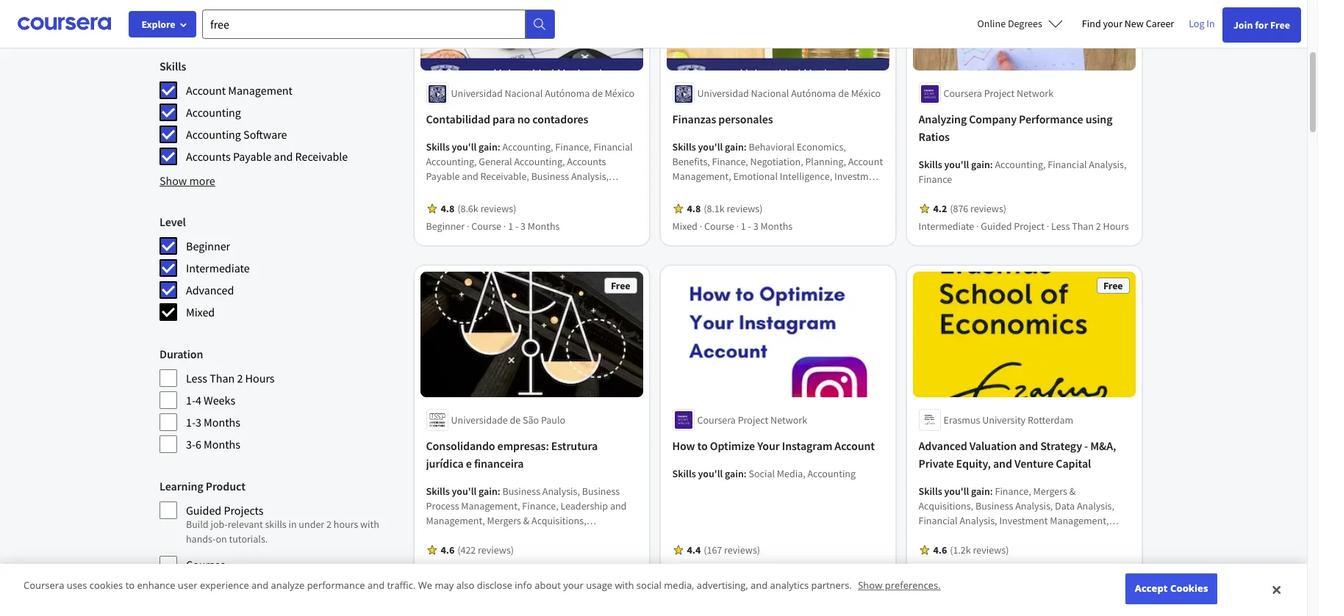 Task type: vqa. For each thing, say whether or not it's contained in the screenshot.
improve to the right
no



Task type: locate. For each thing, give the bounding box(es) containing it.
months down the theory
[[1024, 562, 1056, 575]]

graded
[[321, 573, 351, 586]]

skills you'll gain :
[[427, 141, 503, 154], [673, 141, 749, 154], [919, 158, 996, 172], [427, 485, 503, 498], [919, 485, 996, 498]]

1 vertical spatial show more button
[[160, 172, 215, 190]]

acquisitions, inside business analysis, business process management, finance, leadership and management, mergers & acquisitions, regulations and compliance, strategy and operations, entrepreneurial finance, negotiation, reinforcement learning, accounting
[[532, 515, 587, 528]]

de up contabilidad para no contadores link
[[592, 87, 603, 100]]

0 vertical spatial more
[[189, 18, 215, 32]]

1 horizontal spatial 4
[[521, 562, 526, 575]]

skills up finance
[[919, 158, 943, 172]]

course for valuation
[[968, 562, 998, 575]]

0 vertical spatial 1-
[[186, 393, 196, 408]]

negotiation,
[[751, 155, 804, 169], [427, 559, 479, 572]]

learning product group
[[160, 478, 400, 617]]

skills you'll gain : for contabilidad
[[427, 141, 503, 154]]

0 vertical spatial advanced
[[186, 283, 234, 298]]

acquisitions,
[[919, 500, 974, 513], [532, 515, 587, 528]]

autónoma for contabilidad para no contadores
[[545, 87, 590, 100]]

operations, inside finance, mergers & acquisitions, business analysis, data analysis, financial analysis, investment management, accounting, marketing, strategy, strategy and operations, game theory
[[919, 544, 969, 557]]

gain for advanced valuation and strategy - m&a, private equity, and venture capital
[[972, 485, 991, 498]]

equity,
[[957, 457, 991, 471]]

discussion
[[296, 588, 341, 601]]

preferences.
[[885, 580, 941, 593]]

0 horizontal spatial coursera
[[24, 580, 64, 593]]

: for advanced valuation and strategy - m&a, private equity, and venture capital
[[991, 485, 994, 498]]

0 horizontal spatial mixed
[[186, 305, 215, 320]]

0 vertical spatial network
[[1017, 87, 1054, 100]]

0 horizontal spatial management
[[228, 83, 293, 98]]

2 horizontal spatial with
[[615, 580, 634, 593]]

beginner for consolidando empresas: estrutura jurídica e financeira
[[427, 562, 465, 575]]

- down the theory
[[1012, 562, 1015, 575]]

1 horizontal spatial planning,
[[806, 155, 847, 169]]

acquisitions, down private
[[919, 500, 974, 513]]

0 vertical spatial mixed
[[673, 220, 698, 233]]

0 horizontal spatial with
[[300, 573, 319, 586]]

mixed down 4.8 (8.1k reviews)
[[673, 220, 698, 233]]

0 vertical spatial negotiation,
[[751, 155, 804, 169]]

analysis, down 'using'
[[1090, 158, 1127, 172]]

coursera image
[[18, 12, 111, 35]]

coursera up optimize
[[698, 414, 736, 427]]

negotiation, inside business analysis, business process management, finance, leadership and management, mergers & acquisitions, regulations and compliance, strategy and operations, entrepreneurial finance, negotiation, reinforcement learning, accounting
[[427, 559, 479, 572]]

2 1- from the top
[[186, 415, 196, 430]]

job-
[[211, 518, 228, 532]]

months down emotional
[[761, 220, 793, 233]]

course up "coursera uses cookies to enhance user experience and analyze performance and traffic. we may also disclose info about your usage with social media, advertising, and analytics partners. show preferences."
[[472, 562, 502, 575]]

2 méxico from the left
[[852, 87, 881, 100]]

your
[[1103, 17, 1123, 30], [563, 580, 584, 593]]

1 autónoma from the left
[[545, 87, 590, 100]]

finance, mergers & acquisitions, business analysis, data analysis, financial analysis, investment management, accounting, marketing, strategy, strategy and operations, game theory
[[919, 485, 1115, 557]]

1 vertical spatial show more
[[160, 174, 215, 188]]

free for advanced valuation and strategy - m&a, private equity, and venture capital
[[1104, 280, 1124, 293]]

1 horizontal spatial network
[[1017, 87, 1054, 100]]

1 vertical spatial more
[[189, 174, 215, 188]]

strategy inside the advanced valuation and strategy - m&a, private equity, and venture capital
[[1041, 439, 1083, 454]]

weeks inside duration group
[[204, 393, 235, 408]]

6
[[196, 438, 201, 452]]

intermediate inside 'level' group
[[186, 261, 250, 276]]

2 operations, from the left
[[919, 544, 969, 557]]

skills down the 'contabilidad'
[[427, 141, 450, 154]]

autónoma for finanzas personales
[[792, 87, 837, 100]]

autónoma
[[545, 87, 590, 100], [792, 87, 837, 100]]

2 4.6 from the left
[[934, 544, 948, 557]]

investment inside behavioral economics, benefits, finance, negotiation, planning, account management, emotional intelligence, investment management, strategy, strategy and operations
[[835, 170, 883, 183]]

skills you'll gain : up finance
[[919, 158, 996, 172]]

advanced for advanced valuation and strategy - m&a, private equity, and venture capital
[[919, 439, 968, 454]]

show more for first show more button from the bottom
[[160, 174, 215, 188]]

0 horizontal spatial than
[[210, 371, 235, 386]]

coursera project network for optimize
[[698, 414, 808, 427]]

2 more from the top
[[189, 174, 215, 188]]

4 up 1-3 months
[[196, 393, 201, 408]]

months
[[528, 220, 560, 233], [761, 220, 793, 233], [204, 415, 240, 430], [204, 438, 240, 452], [1024, 562, 1056, 575]]

reviews) for to
[[725, 544, 761, 557]]

0 horizontal spatial free
[[611, 280, 631, 293]]

universidad nacional autónoma de méxico up contabilidad para no contadores link
[[452, 87, 635, 100]]

2 4.8 from the left
[[688, 203, 701, 216]]

4.2
[[934, 203, 948, 216]]

project down accounting, financial analysis, finance at the right top of the page
[[1015, 220, 1045, 233]]

operations, for advanced valuation and strategy - m&a, private equity, and venture capital
[[919, 544, 969, 557]]

analysis, up leadership
[[543, 485, 580, 498]]

coursera for to
[[698, 414, 736, 427]]

you'll up finance
[[945, 158, 970, 172]]

on
[[216, 533, 227, 546]]

intelligence,
[[780, 170, 833, 183]]

reviews) right (876
[[971, 203, 1007, 216]]

show more button
[[160, 16, 215, 34], [160, 172, 215, 190]]

more right explore in the left of the page
[[189, 18, 215, 32]]

2 vertical spatial hours
[[840, 562, 866, 575]]

months down operational
[[528, 220, 560, 233]]

skills you'll gain : for analyzing
[[919, 158, 996, 172]]

nacional for personales
[[752, 87, 790, 100]]

mergers up data
[[1034, 485, 1068, 498]]

0 vertical spatial show
[[160, 18, 187, 32]]

1 vertical spatial &
[[524, 515, 530, 528]]

2 universidad from the left
[[698, 87, 750, 100]]

1 vertical spatial 4
[[521, 562, 526, 575]]

0 horizontal spatial méxico
[[605, 87, 635, 100]]

coursera for company
[[944, 87, 983, 100]]

0 horizontal spatial &
[[524, 515, 530, 528]]

duration group
[[160, 346, 400, 454]]

accounts down the contadores
[[568, 155, 607, 169]]

1 vertical spatial to
[[126, 580, 135, 593]]

0 horizontal spatial nacional
[[505, 87, 543, 100]]

to right how
[[698, 439, 708, 454]]

build
[[186, 518, 209, 532]]

gain for consolidando empresas: estrutura jurídica e financeira
[[479, 485, 498, 498]]

business inside finance, mergers & acquisitions, business analysis, data analysis, financial analysis, investment management, accounting, marketing, strategy, strategy and operations, game theory
[[976, 500, 1014, 513]]

- for estrutura
[[516, 562, 519, 575]]

1 horizontal spatial autónoma
[[792, 87, 837, 100]]

para
[[493, 112, 516, 127]]

1 horizontal spatial &
[[1070, 485, 1076, 498]]

investment for personales
[[835, 170, 883, 183]]

1 nacional from the left
[[505, 87, 543, 100]]

more down accounting software in the left top of the page
[[189, 174, 215, 188]]

2 horizontal spatial less
[[1052, 220, 1071, 233]]

cookies
[[1171, 583, 1209, 596]]

finance, up emotional
[[713, 155, 749, 169]]

also
[[456, 580, 475, 593]]

guided inside learning product group
[[186, 504, 222, 518]]

1 méxico from the left
[[605, 87, 635, 100]]

4.6 for advanced valuation and strategy - m&a, private equity, and venture capital
[[934, 544, 948, 557]]

erasmus
[[944, 414, 981, 427]]

1 vertical spatial coursera project network
[[698, 414, 808, 427]]

- down entrepreneurial
[[516, 562, 519, 575]]

reinforcement
[[482, 559, 545, 572]]

2 show more from the top
[[160, 174, 215, 188]]

to right cookies
[[126, 580, 135, 593]]

0 horizontal spatial intermediate
[[186, 261, 250, 276]]

1 vertical spatial less
[[186, 371, 207, 386]]

gain for contabilidad para no contadores
[[479, 141, 498, 154]]

0 vertical spatial hours
[[1104, 220, 1130, 233]]

1 universidad nacional autónoma de méxico from the left
[[452, 87, 635, 100]]

operations, inside business analysis, business process management, finance, leadership and management, mergers & acquisitions, regulations and compliance, strategy and operations, entrepreneurial finance, negotiation, reinforcement learning, accounting
[[427, 544, 477, 557]]

4.8 left (8.6k
[[441, 203, 455, 216]]

2 inside duration group
[[237, 371, 243, 386]]

3
[[521, 220, 526, 233], [754, 220, 759, 233], [196, 415, 201, 430], [1017, 562, 1022, 575]]

advanced inside 'level' group
[[186, 283, 234, 298]]

reviews) up the beginner · course · 1 - 4 weeks
[[478, 544, 514, 557]]

1 horizontal spatial than
[[809, 562, 831, 575]]

1 vertical spatial your
[[563, 580, 584, 593]]

mergers inside business analysis, business process management, finance, leadership and management, mergers & acquisitions, regulations and compliance, strategy and operations, entrepreneurial finance, negotiation, reinforcement learning, accounting
[[488, 515, 522, 528]]

consolidando
[[427, 439, 496, 454]]

guided for analyzing
[[982, 220, 1013, 233]]

weeks
[[204, 393, 235, 408], [528, 562, 556, 575]]

4.4
[[688, 544, 701, 557]]

: for consolidando empresas: estrutura jurídica e financeira
[[498, 485, 501, 498]]

less for how to optimize your instagram account
[[789, 562, 807, 575]]

find
[[1082, 17, 1101, 30]]

with inside build job-relevant skills in under 2 hours with hands-on tutorials.
[[360, 518, 379, 532]]

analysis, up 4.8 (8.6k reviews)
[[468, 185, 505, 198]]

entrepreneurial
[[479, 544, 546, 557]]

1 down the theory
[[1005, 562, 1010, 575]]

de up economics, on the top of the page
[[839, 87, 850, 100]]

social
[[637, 580, 662, 593]]

4.8 left (8.1k
[[688, 203, 701, 216]]

account up beginner · course · 1 - 3 months
[[469, 200, 504, 213]]

skills for contabilidad para no contadores
[[427, 141, 450, 154]]

4.6 down regulations
[[441, 544, 455, 557]]

1 vertical spatial advanced
[[919, 439, 968, 454]]

1 4.6 from the left
[[441, 544, 455, 557]]

with up discussion
[[300, 573, 319, 586]]

& up data
[[1070, 485, 1076, 498]]

to
[[698, 439, 708, 454], [126, 580, 135, 593]]

: down the financeira
[[498, 485, 501, 498]]

paulo
[[542, 414, 566, 427]]

guided down the learning product
[[186, 504, 222, 518]]

1 vertical spatial hours
[[245, 371, 275, 386]]

analysis, left data
[[1016, 500, 1054, 513]]

less up analytics
[[789, 562, 807, 575]]

network up how to optimize your instagram account link
[[771, 414, 808, 427]]

1 more from the top
[[189, 18, 215, 32]]

hours
[[1104, 220, 1130, 233], [245, 371, 275, 386], [840, 562, 866, 575]]

mergers up compliance,
[[488, 515, 522, 528]]

0 vertical spatial planning,
[[806, 155, 847, 169]]

reviews) up 'mixed · course · 1 - 3 months' on the right
[[727, 203, 763, 216]]

1 vertical spatial management
[[506, 200, 563, 213]]

learning product
[[160, 479, 245, 494]]

2 horizontal spatial free
[[1271, 18, 1291, 32]]

0 horizontal spatial strategy,
[[734, 185, 772, 198]]

network
[[1017, 87, 1054, 100], [771, 414, 808, 427]]

investment inside finance, mergers & acquisitions, business analysis, data analysis, financial analysis, investment management, accounting, marketing, strategy, strategy and operations, game theory
[[1000, 515, 1049, 528]]

1 horizontal spatial less
[[789, 562, 807, 575]]

acquisitions, inside finance, mergers & acquisitions, business analysis, data analysis, financial analysis, investment management, accounting, marketing, strategy, strategy and operations, game theory
[[919, 500, 974, 513]]

skills you'll gain : down the 'contabilidad'
[[427, 141, 503, 154]]

1 show more from the top
[[160, 18, 215, 32]]

0 horizontal spatial investment
[[835, 170, 883, 183]]

payable
[[233, 149, 272, 164], [427, 170, 460, 183]]

accounting,
[[503, 141, 554, 154], [427, 155, 477, 169], [515, 155, 565, 169], [996, 158, 1046, 172], [919, 529, 970, 543]]

1 1- from the top
[[186, 393, 196, 408]]

0 horizontal spatial universidad
[[452, 87, 503, 100]]

0 vertical spatial management
[[228, 83, 293, 98]]

find your new career
[[1082, 17, 1175, 30]]

- for no
[[516, 220, 519, 233]]

1 vertical spatial mergers
[[488, 515, 522, 528]]

1 horizontal spatial with
[[360, 518, 379, 532]]

new
[[1125, 17, 1144, 30]]

coursera project network up your
[[698, 414, 808, 427]]

universidad up the 'contabilidad'
[[452, 87, 503, 100]]

planning, up beginner · course · 1 - 3 months
[[427, 200, 467, 213]]

relevant
[[228, 518, 263, 532]]

accounting, down contabilidad para no contadores link
[[503, 141, 554, 154]]

& up compliance,
[[524, 515, 530, 528]]

- down operational
[[516, 220, 519, 233]]

reviews) up beginner · course · 1 - 3 months
[[481, 203, 517, 216]]

universidad for finanzas
[[698, 87, 750, 100]]

level group
[[160, 213, 400, 322]]

valuation
[[970, 439, 1017, 454]]

2 horizontal spatial coursera
[[944, 87, 983, 100]]

0 horizontal spatial autónoma
[[545, 87, 590, 100]]

4.6 (422 reviews)
[[441, 544, 514, 557]]

mixed
[[673, 220, 698, 233], [186, 305, 215, 320]]

skills you'll gain : up 'process'
[[427, 485, 503, 498]]

0 vertical spatial weeks
[[204, 393, 235, 408]]

mergers
[[1034, 485, 1068, 498], [488, 515, 522, 528]]

negotiation, inside behavioral economics, benefits, finance, negotiation, planning, account management, emotional intelligence, investment management, strategy, strategy and operations
[[751, 155, 804, 169]]

0 vertical spatial strategy,
[[734, 185, 772, 198]]

universidad nacional autónoma de méxico up finanzas personales "link"
[[698, 87, 881, 100]]

0 vertical spatial to
[[698, 439, 708, 454]]

1 4.8 from the left
[[441, 203, 455, 216]]

operations, for consolidando empresas: estrutura jurídica e financeira
[[427, 544, 477, 557]]

network up performance
[[1017, 87, 1054, 100]]

0 vertical spatial less
[[1052, 220, 1071, 233]]

0 vertical spatial coursera project network
[[944, 87, 1054, 100]]

you'll
[[452, 141, 477, 154], [699, 141, 723, 154], [945, 158, 970, 172], [699, 468, 723, 481], [452, 485, 477, 498], [945, 485, 970, 498]]

advanced down the (1.2k
[[919, 562, 961, 575]]

business up marketing, at the bottom of the page
[[976, 500, 1014, 513]]

universidade de são paulo
[[452, 414, 566, 427]]

1 universidad from the left
[[452, 87, 503, 100]]

0 vertical spatial show more
[[160, 18, 215, 32]]

how to optimize your instagram account link
[[673, 437, 884, 455]]

None search field
[[202, 9, 555, 39]]

0 vertical spatial show more button
[[160, 16, 215, 34]]

hours for how to optimize your instagram account
[[840, 562, 866, 575]]

strategy, up the theory
[[1020, 529, 1057, 543]]

0 vertical spatial acquisitions,
[[919, 500, 974, 513]]

nacional for para
[[505, 87, 543, 100]]

guided down 4.4 (167 reviews)
[[718, 562, 749, 575]]

1 horizontal spatial méxico
[[852, 87, 881, 100]]

skills inside group
[[160, 59, 186, 74]]

nacional up finanzas personales "link"
[[752, 87, 790, 100]]

3 inside duration group
[[196, 415, 201, 430]]

1 horizontal spatial management
[[506, 200, 563, 213]]

0 horizontal spatial operations,
[[427, 544, 477, 557]]

analysis, down the contadores
[[572, 170, 609, 183]]

autónoma up finanzas personales "link"
[[792, 87, 837, 100]]

business up operational
[[532, 170, 570, 183]]

4.8
[[441, 203, 455, 216], [688, 203, 701, 216]]

0 vertical spatial guided
[[982, 220, 1013, 233]]

intermediate
[[919, 220, 975, 233], [186, 261, 250, 276]]

skills for advanced valuation and strategy - m&a, private equity, and venture capital
[[919, 485, 943, 498]]

1 vertical spatial 1-
[[186, 415, 196, 430]]

ratios
[[919, 130, 950, 144]]

2 autónoma from the left
[[792, 87, 837, 100]]

reviews) down marketing, at the bottom of the page
[[974, 544, 1010, 557]]

4.4 (167 reviews)
[[688, 544, 761, 557]]

1 down 4.8 (8.1k reviews)
[[741, 220, 747, 233]]

using
[[1086, 112, 1113, 127]]

reviews) for valuation
[[974, 544, 1010, 557]]

course down (8.1k
[[705, 220, 735, 233]]

1 horizontal spatial universidad nacional autónoma de méxico
[[698, 87, 881, 100]]

gain down personales
[[725, 141, 744, 154]]

0 horizontal spatial hours
[[245, 371, 275, 386]]

1 vertical spatial payable
[[427, 170, 460, 183]]

videos,
[[245, 588, 275, 601]]

experience
[[200, 580, 249, 593]]

3 down the theory
[[1017, 562, 1022, 575]]

finance, inside 'accounting, finance, financial accounting, general accounting, accounts payable and receivable, business analysis, financial analysis, operational analysis, planning, account management'
[[556, 141, 592, 154]]

nacional up no
[[505, 87, 543, 100]]

advanced inside the advanced valuation and strategy - m&a, private equity, and venture capital
[[919, 439, 968, 454]]

mixed inside 'level' group
[[186, 305, 215, 320]]

1 vertical spatial strategy,
[[1020, 529, 1057, 543]]

1 horizontal spatial intermediate
[[919, 220, 975, 233]]

4.8 for finanzas
[[688, 203, 701, 216]]

1 horizontal spatial guided
[[718, 562, 749, 575]]

gain down the financeira
[[479, 485, 498, 498]]

acquisitions, down leadership
[[532, 515, 587, 528]]

beginner for how to optimize your instagram account
[[673, 562, 712, 575]]

4.6 for consolidando empresas: estrutura jurídica e financeira
[[441, 544, 455, 557]]

less
[[1052, 220, 1071, 233], [186, 371, 207, 386], [789, 562, 807, 575]]

1 vertical spatial coursera
[[698, 414, 736, 427]]

more
[[189, 18, 215, 32], [189, 174, 215, 188]]

guided for how
[[718, 562, 749, 575]]

strategy down intelligence,
[[774, 185, 809, 198]]

0 vertical spatial &
[[1070, 485, 1076, 498]]

management, inside finance, mergers & acquisitions, business analysis, data analysis, financial analysis, investment management, accounting, marketing, strategy, strategy and operations, game theory
[[1051, 515, 1110, 528]]

3 up 6
[[196, 415, 201, 430]]

1 vertical spatial guided
[[186, 504, 222, 518]]

universidade
[[452, 414, 508, 427]]

1 horizontal spatial coursera
[[698, 414, 736, 427]]

0 horizontal spatial acquisitions,
[[532, 515, 587, 528]]

your
[[758, 439, 780, 454]]

1 horizontal spatial negotiation,
[[751, 155, 804, 169]]

1 vertical spatial negotiation,
[[427, 559, 479, 572]]

accounting, up operational
[[515, 155, 565, 169]]

3 down 4.8 (8.1k reviews)
[[754, 220, 759, 233]]

advanced valuation and strategy - m&a, private equity, and venture capital link
[[919, 437, 1130, 473]]

2 vertical spatial advanced
[[919, 562, 961, 575]]

1 operations, from the left
[[427, 544, 477, 557]]

3-6 months
[[186, 438, 240, 452]]

0 horizontal spatial mergers
[[488, 515, 522, 528]]

0 vertical spatial investment
[[835, 170, 883, 183]]

payable inside skills group
[[233, 149, 272, 164]]

- for and
[[1012, 562, 1015, 575]]

2 universidad nacional autónoma de méxico from the left
[[698, 87, 881, 100]]

weeks up about
[[528, 562, 556, 575]]

(422
[[458, 544, 476, 557]]

1 horizontal spatial coursera project network
[[944, 87, 1054, 100]]

investment up the theory
[[1000, 515, 1049, 528]]

1 vertical spatial intermediate
[[186, 261, 250, 276]]

strategy, inside finance, mergers & acquisitions, business analysis, data analysis, financial analysis, investment management, accounting, marketing, strategy, strategy and operations, game theory
[[1020, 529, 1057, 543]]

reviews) for para
[[481, 203, 517, 216]]

business inside 'accounting, finance, financial accounting, general accounting, accounts payable and receivable, business analysis, financial analysis, operational analysis, planning, account management'
[[532, 170, 570, 183]]

account
[[186, 83, 226, 98], [849, 155, 884, 169], [469, 200, 504, 213], [835, 439, 875, 454]]

2 horizontal spatial hours
[[1104, 220, 1130, 233]]

finanzas
[[673, 112, 717, 127]]

1 vertical spatial than
[[210, 371, 235, 386]]

méxico for finanzas personales
[[852, 87, 881, 100]]

0 vertical spatial intermediate
[[919, 220, 975, 233]]

1 horizontal spatial 4.8
[[688, 203, 701, 216]]

0 vertical spatial payable
[[233, 149, 272, 164]]

less inside duration group
[[186, 371, 207, 386]]

2 vertical spatial less
[[789, 562, 807, 575]]

0 horizontal spatial accounts
[[186, 149, 231, 164]]

1 vertical spatial investment
[[1000, 515, 1049, 528]]

software
[[243, 127, 287, 142]]

accounting down account management
[[186, 127, 241, 142]]

1 horizontal spatial free
[[1104, 280, 1124, 293]]

What do you want to learn? text field
[[202, 9, 526, 39]]

accounting software
[[186, 127, 287, 142]]

you'll down optimize
[[699, 468, 723, 481]]

reviews) right (167
[[725, 544, 761, 557]]

with right hours
[[360, 518, 379, 532]]

general
[[479, 155, 513, 169]]

hours inside duration group
[[245, 371, 275, 386]]

account inside skills group
[[186, 83, 226, 98]]

you'll down the 'contabilidad'
[[452, 141, 477, 154]]

course
[[472, 220, 502, 233], [705, 220, 735, 233], [472, 562, 502, 575], [968, 562, 998, 575]]

e
[[466, 457, 472, 471]]

for
[[1255, 18, 1269, 32]]

2 nacional from the left
[[752, 87, 790, 100]]

0 vertical spatial your
[[1103, 17, 1123, 30]]

4.2 (876 reviews)
[[934, 203, 1007, 216]]

gain for finanzas personales
[[725, 141, 744, 154]]

0 horizontal spatial 4.6
[[441, 544, 455, 557]]

accounting, inside accounting, financial analysis, finance
[[996, 158, 1046, 172]]

coursera project network
[[944, 87, 1054, 100], [698, 414, 808, 427]]

0 horizontal spatial coursera project network
[[698, 414, 808, 427]]

accept
[[1135, 583, 1168, 596]]

months for contabilidad para no contadores
[[528, 220, 560, 233]]

private
[[919, 457, 954, 471]]

skills down private
[[919, 485, 943, 498]]

universidad up finanzas personales
[[698, 87, 750, 100]]

1 vertical spatial show
[[160, 174, 187, 188]]

0 horizontal spatial less
[[186, 371, 207, 386]]

assignments,
[[186, 588, 243, 601]]

operations, left "game"
[[919, 544, 969, 557]]

1- for 3
[[186, 415, 196, 430]]

2 show more button from the top
[[160, 172, 215, 190]]

1 down entrepreneurial
[[509, 562, 514, 575]]

1 vertical spatial network
[[771, 414, 808, 427]]

marketing,
[[972, 529, 1018, 543]]

1 horizontal spatial de
[[592, 87, 603, 100]]

1 horizontal spatial accounts
[[568, 155, 607, 169]]

show for first show more button from the bottom
[[160, 174, 187, 188]]

account inside 'accounting, finance, financial accounting, general accounting, accounts payable and receivable, business analysis, financial analysis, operational analysis, planning, account management'
[[469, 200, 504, 213]]

1 down 4.8 (8.6k reviews)
[[509, 220, 514, 233]]

advanced valuation and strategy - m&a, private equity, and venture capital
[[919, 439, 1117, 471]]

duration
[[160, 347, 203, 362]]



Task type: describe. For each thing, give the bounding box(es) containing it.
mergers inside finance, mergers & acquisitions, business analysis, data analysis, financial analysis, investment management, accounting, marketing, strategy, strategy and operations, game theory
[[1034, 485, 1068, 498]]

analyzing company performance using ratios
[[919, 112, 1113, 144]]

- down 4.8 (8.1k reviews)
[[749, 220, 752, 233]]

hours
[[334, 518, 358, 532]]

2 inside build job-relevant skills in under 2 hours with hands-on tutorials.
[[326, 518, 332, 532]]

behavioral economics, benefits, finance, negotiation, planning, account management, emotional intelligence, investment management, strategy, strategy and operations
[[673, 141, 884, 198]]

months for advanced valuation and strategy - m&a, private equity, and venture capital
[[1024, 562, 1056, 575]]

empresas:
[[498, 439, 549, 454]]

1 for personales
[[741, 220, 747, 233]]

skills you'll gain : for consolidando
[[427, 485, 503, 498]]

intermediate · guided project · less than 2 hours
[[919, 220, 1130, 233]]

: left social
[[744, 468, 747, 481]]

& inside business analysis, business process management, finance, leadership and management, mergers & acquisitions, regulations and compliance, strategy and operations, entrepreneurial finance, negotiation, reinforcement learning, accounting
[[524, 515, 530, 528]]

0 horizontal spatial de
[[510, 414, 521, 427]]

account inside how to optimize your instagram account link
[[835, 439, 875, 454]]

analytics
[[770, 580, 809, 593]]

more for 2nd show more button from the bottom of the page
[[189, 18, 215, 32]]

accounting up accounting software in the left top of the page
[[186, 105, 241, 120]]

planning, inside 'accounting, finance, financial accounting, general accounting, accounts payable and receivable, business analysis, financial analysis, operational analysis, planning, account management'
[[427, 200, 467, 213]]

mixed for mixed · course · 1 - 3 months
[[673, 220, 698, 233]]

(1.2k
[[951, 544, 972, 557]]

skills down how
[[673, 468, 697, 481]]

skills group
[[160, 57, 400, 166]]

gain for analyzing company performance using ratios
[[972, 158, 991, 172]]

than for how to optimize your instagram account
[[809, 562, 831, 575]]

3-
[[186, 438, 196, 452]]

performance
[[307, 580, 365, 593]]

finance, up compliance,
[[523, 500, 559, 513]]

project up your
[[738, 414, 769, 427]]

coursera project network for performance
[[944, 87, 1054, 100]]

project up analytics
[[751, 562, 782, 575]]

2 vertical spatial show
[[858, 580, 883, 593]]

0 horizontal spatial to
[[126, 580, 135, 593]]

m&a,
[[1091, 439, 1117, 454]]

1 for valuation
[[1005, 562, 1010, 575]]

you'll for analyzing company performance using ratios
[[945, 158, 970, 172]]

advanced for advanced
[[186, 283, 234, 298]]

uses
[[67, 580, 87, 593]]

: for analyzing company performance using ratios
[[991, 158, 994, 172]]

courses
[[186, 558, 225, 573]]

log in
[[1189, 17, 1215, 30]]

instructors
[[252, 573, 298, 586]]

course for para
[[472, 220, 502, 233]]

with inside learn from top instructors with graded assignments, videos, and discussion forums.
[[300, 573, 319, 586]]

accounts inside 'accounting, finance, financial accounting, general accounting, accounts payable and receivable, business analysis, financial analysis, operational analysis, planning, account management'
[[568, 155, 607, 169]]

no
[[518, 112, 531, 127]]

info
[[515, 580, 532, 593]]

universidad nacional autónoma de méxico for personales
[[698, 87, 881, 100]]

management, up regulations
[[427, 515, 486, 528]]

you'll for contabilidad para no contadores
[[452, 141, 477, 154]]

accounting, financial analysis, finance
[[919, 158, 1127, 186]]

learning
[[160, 479, 203, 494]]

financial inside accounting, financial analysis, finance
[[1048, 158, 1088, 172]]

accounting, down the 'contabilidad'
[[427, 155, 477, 169]]

gain left social
[[725, 468, 744, 481]]

1 horizontal spatial your
[[1103, 17, 1123, 30]]

: for finanzas personales
[[744, 141, 747, 154]]

project up 'company'
[[985, 87, 1015, 100]]

management inside skills group
[[228, 83, 293, 98]]

network for performance
[[1017, 87, 1054, 100]]

skills for analyzing company performance using ratios
[[919, 158, 943, 172]]

build job-relevant skills in under 2 hours with hands-on tutorials.
[[186, 518, 379, 546]]

than inside duration group
[[210, 371, 235, 386]]

skills for consolidando empresas: estrutura jurídica e financeira
[[427, 485, 450, 498]]

log
[[1189, 17, 1205, 30]]

level
[[160, 215, 186, 229]]

1- for 4
[[186, 393, 196, 408]]

management, down the financeira
[[462, 500, 521, 513]]

advanced · course · 1 - 3 months
[[919, 562, 1056, 575]]

you'll for finanzas personales
[[699, 141, 723, 154]]

universidad for contabilidad
[[452, 87, 503, 100]]

universidad nacional autónoma de méxico for para
[[452, 87, 635, 100]]

reviews) for personales
[[727, 203, 763, 216]]

and inside skills group
[[274, 149, 293, 164]]

months for finanzas personales
[[761, 220, 793, 233]]

traffic.
[[387, 580, 416, 593]]

4.8 (8.1k reviews)
[[688, 203, 763, 216]]

accounting, inside finance, mergers & acquisitions, business analysis, data analysis, financial analysis, investment management, accounting, marketing, strategy, strategy and operations, game theory
[[919, 529, 970, 543]]

accounts inside skills group
[[186, 149, 231, 164]]

mixed for mixed
[[186, 305, 215, 320]]

compliance,
[[498, 529, 552, 543]]

online
[[978, 17, 1006, 30]]

analysis, inside business analysis, business process management, finance, leadership and management, mergers & acquisitions, regulations and compliance, strategy and operations, entrepreneurial finance, negotiation, reinforcement learning, accounting
[[543, 485, 580, 498]]

management, up (8.1k
[[673, 185, 732, 198]]

de for contabilidad para no contadores
[[592, 87, 603, 100]]

hours for analyzing company performance using ratios
[[1104, 220, 1130, 233]]

méxico for contabilidad para no contadores
[[605, 87, 635, 100]]

and inside behavioral economics, benefits, finance, negotiation, planning, account management, emotional intelligence, investment management, strategy, strategy and operations
[[811, 185, 828, 198]]

& inside finance, mergers & acquisitions, business analysis, data analysis, financial analysis, investment management, accounting, marketing, strategy, strategy and operations, game theory
[[1070, 485, 1076, 498]]

strategy inside business analysis, business process management, finance, leadership and management, mergers & acquisitions, regulations and compliance, strategy and operations, entrepreneurial finance, negotiation, reinforcement learning, accounting
[[554, 529, 589, 543]]

de for finanzas personales
[[839, 87, 850, 100]]

beginner for contabilidad para no contadores
[[427, 220, 465, 233]]

join for free link
[[1223, 7, 1302, 43]]

course for empresas:
[[472, 562, 502, 575]]

strategy inside behavioral economics, benefits, finance, negotiation, planning, account management, emotional intelligence, investment management, strategy, strategy and operations
[[774, 185, 809, 198]]

and inside finance, mergers & acquisitions, business analysis, data analysis, financial analysis, investment management, accounting, marketing, strategy, strategy and operations, game theory
[[1097, 529, 1114, 543]]

analysis, up marketing, at the bottom of the page
[[960, 515, 998, 528]]

strategy inside finance, mergers & acquisitions, business analysis, data analysis, financial analysis, investment management, accounting, marketing, strategy, strategy and operations, game theory
[[1059, 529, 1095, 543]]

- inside the advanced valuation and strategy - m&a, private equity, and venture capital
[[1085, 439, 1089, 454]]

beginner · course · 1 - 3 months
[[427, 220, 560, 233]]

about
[[535, 580, 561, 593]]

learning,
[[547, 559, 587, 572]]

hands-
[[186, 533, 216, 546]]

1-3 months
[[186, 415, 240, 430]]

advertising,
[[697, 580, 748, 593]]

1-4 weeks
[[186, 393, 235, 408]]

explore
[[142, 18, 175, 31]]

intermediate for intermediate · guided project · less than 2 hours
[[919, 220, 975, 233]]

beginner inside 'level' group
[[186, 239, 230, 254]]

personales
[[719, 112, 774, 127]]

you'll for advanced valuation and strategy - m&a, private equity, and venture capital
[[945, 485, 970, 498]]

you'll for consolidando empresas: estrutura jurídica e financeira
[[452, 485, 477, 498]]

media,
[[664, 580, 694, 593]]

degrees
[[1008, 17, 1043, 30]]

how to optimize your instagram account
[[673, 439, 875, 454]]

são
[[523, 414, 539, 427]]

show for 2nd show more button from the bottom of the page
[[160, 18, 187, 32]]

usage
[[586, 580, 613, 593]]

rotterdam
[[1028, 414, 1074, 427]]

may
[[435, 580, 454, 593]]

analysis, right operational
[[560, 185, 598, 198]]

skills for finanzas personales
[[673, 141, 697, 154]]

3 for contabilidad
[[521, 220, 526, 233]]

reviews) for company
[[971, 203, 1007, 216]]

(8.1k
[[704, 203, 725, 216]]

mixed · course · 1 - 3 months
[[673, 220, 793, 233]]

finance, inside behavioral economics, benefits, finance, negotiation, planning, account management, emotional intelligence, investment management, strategy, strategy and operations
[[713, 155, 749, 169]]

course for personales
[[705, 220, 735, 233]]

financial inside finance, mergers & acquisitions, business analysis, data analysis, financial analysis, investment management, accounting, marketing, strategy, strategy and operations, game theory
[[919, 515, 958, 528]]

3 for advanced
[[1017, 562, 1022, 575]]

emotional
[[734, 170, 778, 183]]

reviews) for empresas:
[[478, 544, 514, 557]]

investment for valuation
[[1000, 515, 1049, 528]]

coursera uses cookies to enhance user experience and analyze performance and traffic. we may also disclose info about your usage with social media, advertising, and analytics partners. show preferences.
[[24, 580, 941, 593]]

university
[[983, 414, 1026, 427]]

business up leadership
[[583, 485, 620, 498]]

account management
[[186, 83, 293, 98]]

network for optimize
[[771, 414, 808, 427]]

business down the financeira
[[503, 485, 541, 498]]

learn
[[186, 573, 210, 586]]

payable inside 'accounting, finance, financial accounting, general accounting, accounts payable and receivable, business analysis, financial analysis, operational analysis, planning, account management'
[[427, 170, 460, 183]]

consolidando empresas: estrutura jurídica e financeira link
[[427, 437, 638, 473]]

1 for empresas:
[[509, 562, 514, 575]]

0 horizontal spatial your
[[563, 580, 584, 593]]

3 for finanzas
[[754, 220, 759, 233]]

contabilidad para no contadores
[[427, 112, 589, 127]]

and inside learn from top instructors with graded assignments, videos, and discussion forums.
[[277, 588, 294, 601]]

consolidando empresas: estrutura jurídica e financeira
[[427, 439, 598, 471]]

months up 3-6 months
[[204, 415, 240, 430]]

strategy, inside behavioral economics, benefits, finance, negotiation, planning, account management, emotional intelligence, investment management, strategy, strategy and operations
[[734, 185, 772, 198]]

and inside 'accounting, finance, financial accounting, general accounting, accounts payable and receivable, business analysis, financial analysis, operational analysis, planning, account management'
[[462, 170, 479, 183]]

in
[[1207, 17, 1215, 30]]

1 show more button from the top
[[160, 16, 215, 34]]

months right 6
[[204, 438, 240, 452]]

under
[[299, 518, 324, 532]]

accounting down instagram
[[808, 468, 856, 481]]

than for analyzing company performance using ratios
[[1073, 220, 1095, 233]]

finance, inside finance, mergers & acquisitions, business analysis, data analysis, financial analysis, investment management, accounting, marketing, strategy, strategy and operations, game theory
[[996, 485, 1032, 498]]

explore button
[[129, 11, 196, 38]]

cookies
[[90, 580, 123, 593]]

accounting inside business analysis, business process management, finance, leadership and management, mergers & acquisitions, regulations and compliance, strategy and operations, entrepreneurial finance, negotiation, reinforcement learning, accounting
[[589, 559, 637, 572]]

4 inside duration group
[[196, 393, 201, 408]]

benefits,
[[673, 155, 711, 169]]

skills you'll gain : for finanzas
[[673, 141, 749, 154]]

account inside behavioral economics, benefits, finance, negotiation, planning, account management, emotional intelligence, investment management, strategy, strategy and operations
[[849, 155, 884, 169]]

1 vertical spatial weeks
[[528, 562, 556, 575]]

management, down benefits,
[[673, 170, 732, 183]]

receivable,
[[481, 170, 530, 183]]

business analysis, business process management, finance, leadership and management, mergers & acquisitions, regulations and compliance, strategy and operations, entrepreneurial finance, negotiation, reinforcement learning, accounting
[[427, 485, 637, 572]]

finance
[[919, 173, 953, 186]]

analyzing company performance using ratios link
[[919, 111, 1130, 146]]

intermediate for intermediate
[[186, 261, 250, 276]]

4.8 (8.6k reviews)
[[441, 203, 517, 216]]

show preferences. link
[[858, 580, 941, 593]]

finance, up learning,
[[548, 544, 585, 557]]

jurídica
[[427, 457, 464, 471]]

company
[[970, 112, 1017, 127]]

advanced for advanced · course · 1 - 3 months
[[919, 562, 961, 575]]

operational
[[507, 185, 558, 198]]

analysis, right data
[[1078, 500, 1115, 513]]

planning, inside behavioral economics, benefits, finance, negotiation, planning, account management, emotional intelligence, investment management, strategy, strategy and operations
[[806, 155, 847, 169]]

in
[[289, 518, 297, 532]]

management inside 'accounting, finance, financial accounting, general accounting, accounts payable and receivable, business analysis, financial analysis, operational analysis, planning, account management'
[[506, 200, 563, 213]]

leadership
[[561, 500, 609, 513]]

free for consolidando empresas: estrutura jurídica e financeira
[[611, 280, 631, 293]]

(8.6k
[[458, 203, 479, 216]]

projects
[[224, 504, 264, 518]]

contabilidad para no contadores link
[[427, 111, 638, 128]]

how
[[673, 439, 696, 454]]

join for free
[[1234, 18, 1291, 32]]

analysis, inside accounting, financial analysis, finance
[[1090, 158, 1127, 172]]

user
[[178, 580, 198, 593]]

show more for 2nd show more button from the bottom of the page
[[160, 18, 215, 32]]

product
[[206, 479, 245, 494]]

less for analyzing company performance using ratios
[[1052, 220, 1071, 233]]

4.8 for contabilidad
[[441, 203, 455, 216]]

log in link
[[1182, 15, 1223, 32]]

instagram
[[783, 439, 833, 454]]

more for first show more button from the bottom
[[189, 174, 215, 188]]

skills you'll gain : for advanced
[[919, 485, 996, 498]]

analyzing
[[919, 112, 967, 127]]

theory
[[999, 544, 1029, 557]]

: for contabilidad para no contadores
[[498, 141, 501, 154]]

contadores
[[533, 112, 589, 127]]

join
[[1234, 18, 1253, 32]]

1 for para
[[509, 220, 514, 233]]



